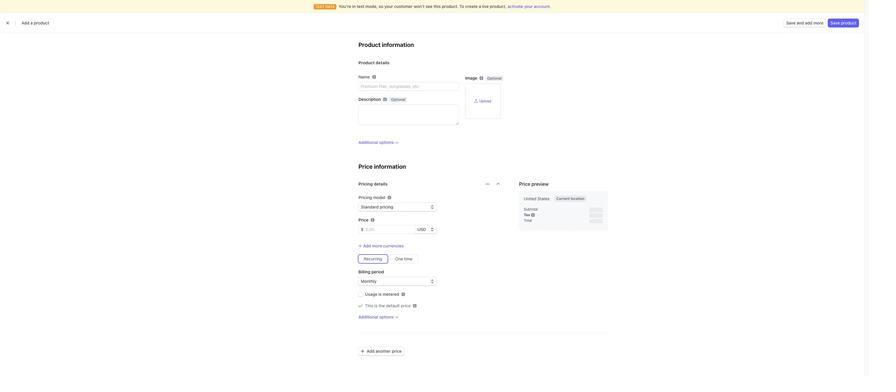 Task type: describe. For each thing, give the bounding box(es) containing it.
add for add a product
[[22, 20, 29, 25]]

one time
[[396, 256, 413, 261]]

0 vertical spatial price
[[401, 303, 411, 308]]

price information
[[359, 163, 406, 170]]

2 your from the left
[[525, 4, 533, 9]]

additional for second additional options 'button'
[[359, 315, 378, 320]]

united states
[[524, 196, 550, 201]]

live
[[483, 4, 489, 9]]

location
[[571, 196, 585, 201]]

billing period
[[359, 269, 384, 274]]

this
[[365, 303, 374, 308]]

total
[[524, 218, 532, 223]]

info image
[[532, 213, 535, 217]]

product details
[[359, 60, 390, 65]]

additional for 1st additional options 'button' from the top of the page
[[359, 140, 378, 145]]

2 vertical spatial price
[[359, 217, 369, 222]]

subtotal
[[524, 207, 538, 212]]

activate your account link
[[508, 4, 550, 9]]

svg image inside the add another price button
[[361, 350, 365, 353]]

account
[[534, 4, 550, 9]]

details for pricing details
[[374, 181, 388, 186]]

this
[[434, 4, 441, 9]]

current location
[[557, 196, 585, 201]]

additional options for 1st additional options 'button' from the top of the page
[[359, 140, 394, 145]]

Search… search field
[[354, 3, 499, 10]]

so
[[379, 4, 384, 9]]

you're in test mode, so your customer won't see this product. to create a live product, activate your account .
[[339, 4, 551, 9]]

product,
[[490, 4, 507, 9]]

states
[[538, 196, 550, 201]]

pricing model
[[359, 195, 385, 200]]

billing
[[359, 269, 371, 274]]

another
[[376, 349, 391, 354]]

usage is metered
[[365, 292, 399, 297]]

Premium Plan, sunglasses, etc. text field
[[359, 82, 459, 91]]

test
[[357, 4, 365, 9]]

image
[[466, 76, 478, 81]]

pricing details
[[359, 181, 388, 186]]

is for usage
[[379, 292, 382, 297]]

1 vertical spatial a
[[30, 20, 33, 25]]

in
[[352, 4, 356, 9]]

price for price information
[[359, 163, 373, 170]]

.
[[550, 4, 551, 9]]

2 additional options button from the top
[[359, 314, 399, 320]]

more inside add more currencies button
[[372, 243, 382, 248]]

upload
[[480, 99, 492, 103]]

save for save and add more
[[787, 20, 796, 25]]

model
[[373, 195, 385, 200]]

save and add more button
[[784, 19, 827, 27]]

product.
[[442, 4, 459, 9]]

additional options for second additional options 'button'
[[359, 315, 394, 320]]

upload button
[[475, 99, 492, 104]]

pricing for pricing model
[[359, 195, 372, 200]]

to
[[460, 4, 465, 9]]

options for 1st additional options 'button' from the top of the page
[[379, 140, 394, 145]]

description
[[359, 97, 381, 102]]

price for price preview
[[520, 181, 531, 187]]

add more currencies button
[[359, 243, 404, 249]]

pricing for pricing details
[[359, 181, 373, 186]]

price preview
[[520, 181, 549, 187]]

customer
[[394, 4, 413, 9]]



Task type: locate. For each thing, give the bounding box(es) containing it.
product
[[359, 41, 381, 48], [359, 60, 375, 65]]

product
[[34, 20, 49, 25], [842, 20, 857, 25]]

0 vertical spatial details
[[376, 60, 390, 65]]

united
[[524, 196, 537, 201]]

options for second additional options 'button'
[[379, 315, 394, 320]]

details inside pricing details button
[[374, 181, 388, 186]]

price right "another"
[[392, 349, 402, 354]]

0 horizontal spatial save
[[787, 20, 796, 25]]

1 your from the left
[[385, 4, 393, 9]]

your
[[385, 4, 393, 9], [525, 4, 533, 9]]

additional options
[[359, 140, 394, 145], [359, 315, 394, 320]]

price inside button
[[392, 349, 402, 354]]

is left 'the'
[[375, 303, 378, 308]]

2 product from the left
[[842, 20, 857, 25]]

None text field
[[359, 105, 459, 125]]

1 product from the top
[[359, 41, 381, 48]]

a
[[479, 4, 481, 9], [30, 20, 33, 25]]

0 vertical spatial price
[[359, 163, 373, 170]]

create
[[466, 4, 478, 9]]

1 vertical spatial price
[[392, 349, 402, 354]]

price right default
[[401, 303, 411, 308]]

save
[[787, 20, 796, 25], [831, 20, 841, 25]]

0 horizontal spatial more
[[372, 243, 382, 248]]

usage
[[365, 292, 378, 297]]

details for product details
[[376, 60, 390, 65]]

options down 'this is the default price' in the bottom left of the page
[[379, 315, 394, 320]]

one
[[396, 256, 403, 261]]

0 vertical spatial is
[[379, 292, 382, 297]]

details up model
[[374, 181, 388, 186]]

1 horizontal spatial more
[[814, 20, 824, 25]]

1 horizontal spatial your
[[525, 4, 533, 9]]

more
[[814, 20, 824, 25], [372, 243, 382, 248]]

more right add
[[814, 20, 824, 25]]

0 vertical spatial options
[[379, 140, 394, 145]]

mode,
[[366, 4, 378, 9]]

price up $
[[359, 217, 369, 222]]

add a product
[[22, 20, 49, 25]]

1 save from the left
[[787, 20, 796, 25]]

1 vertical spatial more
[[372, 243, 382, 248]]

metered
[[383, 292, 399, 297]]

1 vertical spatial is
[[375, 303, 378, 308]]

tab list
[[195, 44, 658, 55]]

add another price button
[[359, 347, 404, 356]]

0 vertical spatial pricing
[[359, 181, 373, 186]]

0 horizontal spatial svg image
[[361, 350, 365, 353]]

the
[[379, 303, 385, 308]]

1 vertical spatial information
[[374, 163, 406, 170]]

product for product information
[[359, 41, 381, 48]]

2 options from the top
[[379, 315, 394, 320]]

price
[[401, 303, 411, 308], [392, 349, 402, 354]]

currencies
[[383, 243, 404, 248]]

price
[[359, 163, 373, 170], [520, 181, 531, 187], [359, 217, 369, 222]]

$
[[361, 227, 364, 232]]

1 vertical spatial price
[[520, 181, 531, 187]]

additional options up the price information
[[359, 140, 394, 145]]

this is the default price
[[365, 303, 411, 308]]

1 additional options button from the top
[[359, 140, 399, 145]]

svg image
[[486, 182, 490, 186], [361, 350, 365, 353]]

optional for description
[[391, 97, 406, 102]]

0 vertical spatial additional options button
[[359, 140, 399, 145]]

product up name
[[359, 60, 375, 65]]

1 vertical spatial pricing
[[359, 195, 372, 200]]

1 vertical spatial optional
[[391, 97, 406, 102]]

0 horizontal spatial optional
[[391, 97, 406, 102]]

1 vertical spatial additional options button
[[359, 314, 399, 320]]

1 horizontal spatial is
[[379, 292, 382, 297]]

add for add another price
[[367, 349, 375, 354]]

1 vertical spatial additional options
[[359, 315, 394, 320]]

additional down this
[[359, 315, 378, 320]]

pricing inside button
[[359, 181, 373, 186]]

name
[[359, 74, 370, 79]]

1 horizontal spatial product
[[842, 20, 857, 25]]

info image
[[388, 196, 391, 199]]

1 horizontal spatial save
[[831, 20, 841, 25]]

see
[[426, 4, 433, 9]]

0 vertical spatial additional
[[359, 140, 378, 145]]

product up product details
[[359, 41, 381, 48]]

additional
[[359, 140, 378, 145], [359, 315, 378, 320]]

additional options down 'the'
[[359, 315, 394, 320]]

additional options button down 'the'
[[359, 314, 399, 320]]

time
[[404, 256, 413, 261]]

your right so
[[385, 4, 393, 9]]

details
[[376, 60, 390, 65], [374, 181, 388, 186]]

current
[[557, 196, 570, 201]]

save for save product
[[831, 20, 841, 25]]

1 vertical spatial additional
[[359, 315, 378, 320]]

0 vertical spatial more
[[814, 20, 824, 25]]

0 horizontal spatial your
[[385, 4, 393, 9]]

0 horizontal spatial a
[[30, 20, 33, 25]]

additional options button up the price information
[[359, 140, 399, 145]]

and
[[797, 20, 805, 25]]

information
[[382, 41, 414, 48], [374, 163, 406, 170]]

save left and
[[787, 20, 796, 25]]

1 product from the left
[[34, 20, 49, 25]]

recurring
[[364, 256, 383, 261]]

your right the activate
[[525, 4, 533, 9]]

0 vertical spatial a
[[479, 4, 481, 9]]

2 additional options from the top
[[359, 315, 394, 320]]

info element
[[388, 196, 391, 199]]

optional down premium plan, sunglasses, etc. text box
[[391, 97, 406, 102]]

more inside save and add more button
[[814, 20, 824, 25]]

is for this
[[375, 303, 378, 308]]

pricing details button
[[355, 178, 483, 189]]

optional right "image"
[[488, 76, 502, 81]]

add
[[806, 20, 813, 25]]

pricing
[[359, 181, 373, 186], [359, 195, 372, 200]]

optional for image
[[488, 76, 502, 81]]

product for product details
[[359, 60, 375, 65]]

usd
[[418, 227, 426, 232]]

1 additional options from the top
[[359, 140, 394, 145]]

products
[[195, 33, 230, 42]]

0 vertical spatial add
[[22, 20, 29, 25]]

1 additional from the top
[[359, 140, 378, 145]]

0 vertical spatial information
[[382, 41, 414, 48]]

is right usage
[[379, 292, 382, 297]]

1 horizontal spatial svg image
[[486, 182, 490, 186]]

options
[[379, 140, 394, 145], [379, 315, 394, 320]]

preview
[[532, 181, 549, 187]]

information for product information
[[382, 41, 414, 48]]

save product
[[831, 20, 857, 25]]

you're
[[339, 4, 351, 9]]

2 pricing from the top
[[359, 195, 372, 200]]

price left "preview" on the top of the page
[[520, 181, 531, 187]]

0.00 text field
[[364, 225, 415, 234]]

$ button
[[359, 225, 364, 234]]

is
[[379, 292, 382, 297], [375, 303, 378, 308]]

0 vertical spatial svg image
[[486, 182, 490, 186]]

details down product information
[[376, 60, 390, 65]]

pricing left model
[[359, 195, 372, 200]]

additional up the price information
[[359, 140, 378, 145]]

1 vertical spatial product
[[359, 60, 375, 65]]

period
[[372, 269, 384, 274]]

information for price information
[[374, 163, 406, 170]]

2 vertical spatial add
[[367, 349, 375, 354]]

activate
[[508, 4, 523, 9]]

0 horizontal spatial product
[[34, 20, 49, 25]]

add another price
[[367, 349, 402, 354]]

options up the price information
[[379, 140, 394, 145]]

tax
[[524, 213, 530, 217]]

1 pricing from the top
[[359, 181, 373, 186]]

1 vertical spatial svg image
[[361, 350, 365, 353]]

2 product from the top
[[359, 60, 375, 65]]

optional
[[488, 76, 502, 81], [391, 97, 406, 102]]

2 save from the left
[[831, 20, 841, 25]]

add more currencies
[[363, 243, 404, 248]]

1 horizontal spatial optional
[[488, 76, 502, 81]]

usd button
[[415, 225, 437, 234]]

0 vertical spatial additional options
[[359, 140, 394, 145]]

2 additional from the top
[[359, 315, 378, 320]]

save and add more
[[787, 20, 824, 25]]

add
[[22, 20, 29, 25], [363, 243, 371, 248], [367, 349, 375, 354]]

1 vertical spatial options
[[379, 315, 394, 320]]

0 horizontal spatial is
[[375, 303, 378, 308]]

1 vertical spatial add
[[363, 243, 371, 248]]

search…
[[364, 4, 379, 9]]

product information
[[359, 41, 414, 48]]

additional options button
[[359, 140, 399, 145], [359, 314, 399, 320]]

pricing up "pricing model"
[[359, 181, 373, 186]]

save right add
[[831, 20, 841, 25]]

1 vertical spatial details
[[374, 181, 388, 186]]

1 options from the top
[[379, 140, 394, 145]]

product inside button
[[842, 20, 857, 25]]

add for add more currencies
[[363, 243, 371, 248]]

more up recurring
[[372, 243, 382, 248]]

1 horizontal spatial a
[[479, 4, 481, 9]]

won't
[[414, 4, 425, 9]]

0 vertical spatial product
[[359, 41, 381, 48]]

price up pricing details
[[359, 163, 373, 170]]

0 vertical spatial optional
[[488, 76, 502, 81]]

default
[[386, 303, 400, 308]]

save product button
[[829, 19, 859, 27]]



Task type: vqa. For each thing, say whether or not it's contained in the screenshot.
Add to the middle
yes



